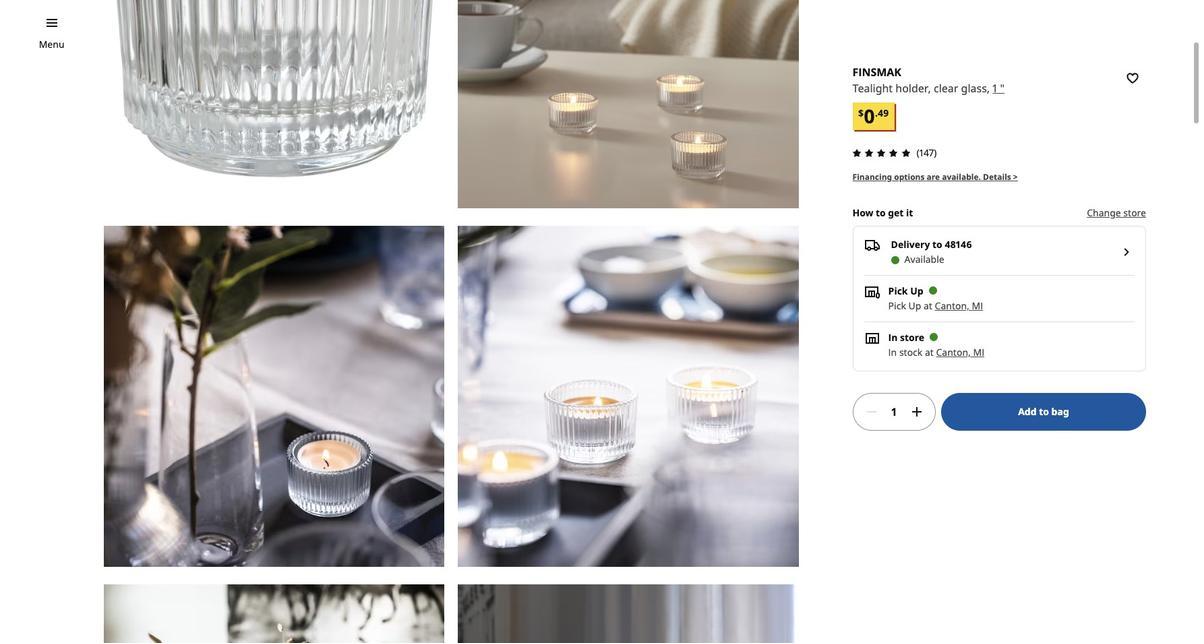 Task type: describe. For each thing, give the bounding box(es) containing it.
canton, for pick up at
[[935, 299, 970, 312]]

financing options are available. details > button
[[853, 171, 1018, 184]]

delivery to 48146
[[891, 238, 972, 251]]

how
[[853, 206, 874, 219]]

add to bag
[[1018, 405, 1069, 418]]

(147)
[[917, 146, 937, 159]]

clear
[[934, 81, 958, 96]]

glass,
[[961, 81, 990, 96]]

in stock at canton, mi group
[[888, 346, 985, 359]]

stock
[[899, 346, 923, 359]]

change
[[1087, 206, 1121, 219]]

48146
[[945, 238, 972, 251]]

1 " button
[[993, 80, 1005, 97]]

Quantity input value text field
[[885, 393, 904, 431]]

mi for pick up at canton, mi
[[972, 299, 983, 312]]

in for in store
[[888, 331, 898, 344]]

options
[[894, 171, 925, 183]]

in for in stock at canton, mi
[[888, 346, 897, 359]]

get
[[888, 206, 904, 219]]

49
[[878, 106, 889, 119]]

financing
[[853, 171, 892, 183]]

available.
[[942, 171, 981, 183]]

to for how
[[876, 206, 886, 219]]

1
[[993, 81, 997, 96]]

are
[[927, 171, 940, 183]]

store for in store
[[900, 331, 925, 344]]

(147) button
[[849, 145, 937, 161]]

menu button
[[39, 37, 64, 52]]

.
[[875, 106, 878, 119]]

in stock at canton, mi
[[888, 346, 985, 359]]

pick for pick up at canton, mi
[[888, 299, 906, 312]]

pick up at canton, mi
[[888, 299, 983, 312]]

how to get it
[[853, 206, 913, 219]]

financing options are available. details >
[[853, 171, 1018, 183]]

it
[[906, 206, 913, 219]]



Task type: vqa. For each thing, say whether or not it's contained in the screenshot.
Collect
no



Task type: locate. For each thing, give the bounding box(es) containing it.
available
[[905, 253, 944, 266]]

0 vertical spatial store
[[1124, 206, 1146, 219]]

$
[[858, 106, 864, 119]]

at for up
[[924, 299, 932, 312]]

to up the available
[[933, 238, 942, 251]]

at up in store
[[924, 299, 932, 312]]

1 horizontal spatial to
[[933, 238, 942, 251]]

up down pick up
[[909, 299, 921, 312]]

pick for pick up
[[888, 285, 908, 297]]

holder,
[[896, 81, 931, 96]]

1 vertical spatial canton,
[[936, 346, 971, 359]]

to
[[876, 206, 886, 219], [933, 238, 942, 251], [1039, 405, 1049, 418]]

pick up at canton, mi group
[[888, 299, 983, 312]]

to for add
[[1039, 405, 1049, 418]]

finsmak tealight holder, clear glass, 1 "
[[853, 65, 1005, 96]]

canton, up in stock at canton, mi group
[[935, 299, 970, 312]]

store up stock
[[900, 331, 925, 344]]

mi down pick up at canton, mi 'group' at the top of the page
[[973, 346, 985, 359]]

0 vertical spatial to
[[876, 206, 886, 219]]

2 in from the top
[[888, 346, 897, 359]]

$ 0 . 49
[[858, 103, 889, 129]]

pick down pick up
[[888, 299, 906, 312]]

store right change
[[1124, 206, 1146, 219]]

1 horizontal spatial store
[[1124, 206, 1146, 219]]

tealight
[[853, 81, 893, 96]]

1 vertical spatial pick
[[888, 299, 906, 312]]

1 vertical spatial to
[[933, 238, 942, 251]]

0 vertical spatial canton,
[[935, 299, 970, 312]]

add to bag button
[[941, 393, 1146, 431]]

review: 4.9 out of 5 stars. total reviews: 147 image
[[849, 145, 914, 161]]

canton, mi button for pick up at
[[935, 299, 983, 312]]

0 vertical spatial up
[[910, 285, 924, 297]]

1 in from the top
[[888, 331, 898, 344]]

to left bag
[[1039, 405, 1049, 418]]

0 vertical spatial in
[[888, 331, 898, 344]]

change store
[[1087, 206, 1146, 219]]

store inside button
[[1124, 206, 1146, 219]]

to inside button
[[1039, 405, 1049, 418]]

mi for in stock at canton, mi
[[973, 346, 985, 359]]

mi
[[972, 299, 983, 312], [973, 346, 985, 359]]

canton, mi button up the in stock at canton, mi
[[935, 299, 983, 312]]

pick
[[888, 285, 908, 297], [888, 299, 906, 312]]

2 horizontal spatial to
[[1039, 405, 1049, 418]]

to left get
[[876, 206, 886, 219]]

0
[[864, 103, 875, 129]]

2 pick from the top
[[888, 299, 906, 312]]

1 vertical spatial at
[[925, 346, 934, 359]]

finsmak tealight holder, clear glass, 1 " image
[[104, 0, 444, 209], [458, 0, 799, 209], [104, 226, 444, 567], [458, 226, 799, 567], [104, 584, 444, 643], [458, 584, 799, 643]]

0 vertical spatial pick
[[888, 285, 908, 297]]

in store
[[888, 331, 925, 344]]

canton, for in stock at
[[936, 346, 971, 359]]

"
[[1000, 81, 1005, 96]]

add
[[1018, 405, 1037, 418]]

to for delivery
[[933, 238, 942, 251]]

>
[[1013, 171, 1018, 183]]

up for pick up at canton, mi
[[909, 299, 921, 312]]

canton, right stock
[[936, 346, 971, 359]]

canton, mi button for in stock at
[[936, 346, 985, 359]]

in
[[888, 331, 898, 344], [888, 346, 897, 359]]

1 vertical spatial up
[[909, 299, 921, 312]]

store
[[1124, 206, 1146, 219], [900, 331, 925, 344]]

0 vertical spatial at
[[924, 299, 932, 312]]

0 horizontal spatial store
[[900, 331, 925, 344]]

in left stock
[[888, 346, 897, 359]]

2 vertical spatial to
[[1039, 405, 1049, 418]]

store for change store
[[1124, 206, 1146, 219]]

1 vertical spatial in
[[888, 346, 897, 359]]

up for pick up
[[910, 285, 924, 297]]

0 vertical spatial canton, mi button
[[935, 299, 983, 312]]

delivery
[[891, 238, 930, 251]]

details
[[983, 171, 1011, 183]]

mi up the in stock at canton, mi
[[972, 299, 983, 312]]

0 horizontal spatial to
[[876, 206, 886, 219]]

1 pick from the top
[[888, 285, 908, 297]]

pick up pick up at canton, mi
[[888, 285, 908, 297]]

up up pick up at canton, mi 'group' at the top of the page
[[910, 285, 924, 297]]

canton, mi button right stock
[[936, 346, 985, 359]]

1 vertical spatial store
[[900, 331, 925, 344]]

change store button
[[1087, 206, 1146, 221]]

up
[[910, 285, 924, 297], [909, 299, 921, 312]]

at right stock
[[925, 346, 934, 359]]

at for stock
[[925, 346, 934, 359]]

right image
[[1119, 244, 1135, 260]]

0 vertical spatial mi
[[972, 299, 983, 312]]

1 vertical spatial canton, mi button
[[936, 346, 985, 359]]

finsmak
[[853, 65, 901, 80]]

bag
[[1052, 405, 1069, 418]]

canton, mi button
[[935, 299, 983, 312], [936, 346, 985, 359]]

pick up
[[888, 285, 924, 297]]

canton,
[[935, 299, 970, 312], [936, 346, 971, 359]]

menu
[[39, 38, 64, 51]]

at
[[924, 299, 932, 312], [925, 346, 934, 359]]

in up in stock at canton, mi group
[[888, 331, 898, 344]]

1 vertical spatial mi
[[973, 346, 985, 359]]



